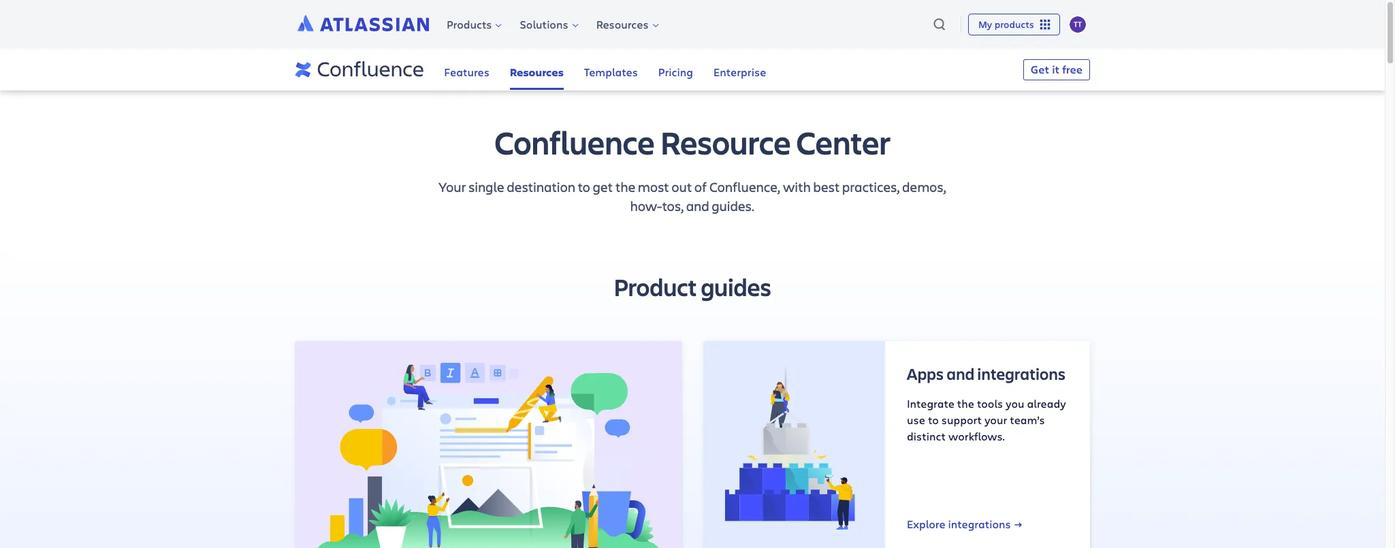 Task type: describe. For each thing, give the bounding box(es) containing it.
it
[[1052, 62, 1060, 77]]

tos,
[[662, 197, 684, 215]]

workflows.
[[949, 429, 1005, 443]]

demos,
[[903, 178, 947, 196]]

1 vertical spatial integrations
[[949, 517, 1011, 531]]

solutions
[[520, 17, 568, 31]]

how-
[[631, 197, 662, 215]]

practices,
[[843, 178, 900, 196]]

apps
[[907, 363, 944, 385]]

free
[[1063, 62, 1083, 77]]

templates link
[[584, 49, 638, 90]]

explore integrations link
[[907, 517, 1032, 531]]

atlassian logo image
[[298, 15, 429, 31]]

features link
[[444, 49, 490, 90]]

apps and integrations
[[907, 363, 1066, 385]]

the inside integrate the tools you already use to support your team's distinct workflows.
[[958, 396, 975, 411]]

explore integrations
[[907, 517, 1011, 531]]

solutions link
[[510, 14, 586, 34]]

and inside "your single destination to get the most out of confluence, with best practices, demos, how-tos, and guides."
[[687, 197, 710, 215]]

your
[[985, 413, 1008, 427]]

1 vertical spatial resources link
[[510, 49, 564, 90]]

terry turtle image
[[1070, 16, 1086, 33]]

support
[[942, 413, 982, 427]]

single
[[469, 178, 505, 196]]

illustration for apps and integration building blocks image
[[725, 363, 864, 530]]

get
[[1031, 62, 1050, 77]]

out
[[672, 178, 692, 196]]

1 horizontal spatial resources link
[[587, 14, 666, 34]]

guides
[[701, 270, 772, 303]]

templates
[[584, 65, 638, 79]]

explore
[[907, 517, 946, 531]]

integrate
[[907, 396, 955, 411]]

of
[[695, 178, 707, 196]]

product
[[614, 270, 697, 303]]

guides.
[[712, 197, 755, 215]]

the inside "your single destination to get the most out of confluence, with best practices, demos, how-tos, and guides."
[[616, 178, 636, 196]]

use
[[907, 413, 926, 427]]

tools
[[977, 396, 1003, 411]]



Task type: vqa. For each thing, say whether or not it's contained in the screenshot.
leftmost they
no



Task type: locate. For each thing, give the bounding box(es) containing it.
pricing link
[[659, 49, 693, 90]]

1 horizontal spatial and
[[947, 363, 975, 385]]

the
[[616, 178, 636, 196], [958, 396, 975, 411]]

to left get
[[578, 178, 591, 196]]

integrations up you
[[978, 363, 1066, 385]]

get it free
[[1031, 62, 1083, 77]]

1 vertical spatial and
[[947, 363, 975, 385]]

1 horizontal spatial the
[[958, 396, 975, 411]]

integrations right explore
[[949, 517, 1011, 531]]

team's
[[1010, 413, 1045, 427]]

to inside integrate the tools you already use to support your team's distinct workflows.
[[928, 413, 939, 427]]

most
[[638, 178, 669, 196]]

integrate the tools you already use to support your team's distinct workflows.
[[907, 396, 1066, 443]]

the up support
[[958, 396, 975, 411]]

products
[[447, 17, 492, 31]]

0 vertical spatial to
[[578, 178, 591, 196]]

your
[[439, 178, 466, 196]]

1 vertical spatial the
[[958, 396, 975, 411]]

features
[[444, 65, 490, 79]]

0 horizontal spatial and
[[687, 197, 710, 215]]

to down 'integrate' on the right
[[928, 413, 939, 427]]

products link
[[437, 14, 509, 34]]

destination
[[507, 178, 576, 196]]

1 vertical spatial resources
[[510, 65, 564, 80]]

illustration for "get started with confluence" image
[[317, 363, 660, 548]]

enterprise link
[[714, 49, 766, 90]]

app switcher image
[[1038, 17, 1053, 32]]

resources link down solutions
[[510, 49, 564, 90]]

1 vertical spatial to
[[928, 413, 939, 427]]

1 horizontal spatial to
[[928, 413, 939, 427]]

already
[[1028, 396, 1066, 411]]

distinct
[[907, 429, 946, 443]]

0 vertical spatial resources link
[[587, 14, 666, 34]]

1 horizontal spatial resources
[[596, 17, 649, 31]]

resources down solutions
[[510, 65, 564, 80]]

to inside "your single destination to get the most out of confluence, with best practices, demos, how-tos, and guides."
[[578, 178, 591, 196]]

0 vertical spatial and
[[687, 197, 710, 215]]

the right get
[[616, 178, 636, 196]]

enterprise
[[714, 65, 766, 79]]

you
[[1006, 396, 1025, 411]]

resources for the right 'resources' link
[[596, 17, 649, 31]]

resources
[[596, 17, 649, 31], [510, 65, 564, 80]]

to
[[578, 178, 591, 196], [928, 413, 939, 427]]

and
[[687, 197, 710, 215], [947, 363, 975, 385]]

confluence
[[495, 120, 655, 163]]

0 horizontal spatial to
[[578, 178, 591, 196]]

resources for the bottom 'resources' link
[[510, 65, 564, 80]]

0 horizontal spatial the
[[616, 178, 636, 196]]

confluence,
[[710, 178, 781, 196]]

get it free link
[[1024, 59, 1090, 80]]

get
[[593, 178, 613, 196]]

0 vertical spatial resources
[[596, 17, 649, 31]]

resources up templates link
[[596, 17, 649, 31]]

and right apps
[[947, 363, 975, 385]]

with
[[783, 178, 811, 196]]

resources link up templates link
[[587, 14, 666, 34]]

integrations
[[978, 363, 1066, 385], [949, 517, 1011, 531]]

product guides
[[614, 270, 772, 303]]

best
[[814, 178, 840, 196]]

center
[[797, 120, 891, 163]]

0 horizontal spatial resources
[[510, 65, 564, 80]]

0 horizontal spatial resources link
[[510, 49, 564, 90]]

your single destination to get the most out of confluence, with best practices, demos, how-tos, and guides.
[[439, 178, 947, 215]]

resource
[[660, 120, 791, 163]]

confluence resource center
[[495, 120, 891, 163]]

pricing
[[659, 65, 693, 79]]

0 vertical spatial integrations
[[978, 363, 1066, 385]]

resources link
[[587, 14, 666, 34], [510, 49, 564, 90]]

0 vertical spatial the
[[616, 178, 636, 196]]

and down of
[[687, 197, 710, 215]]



